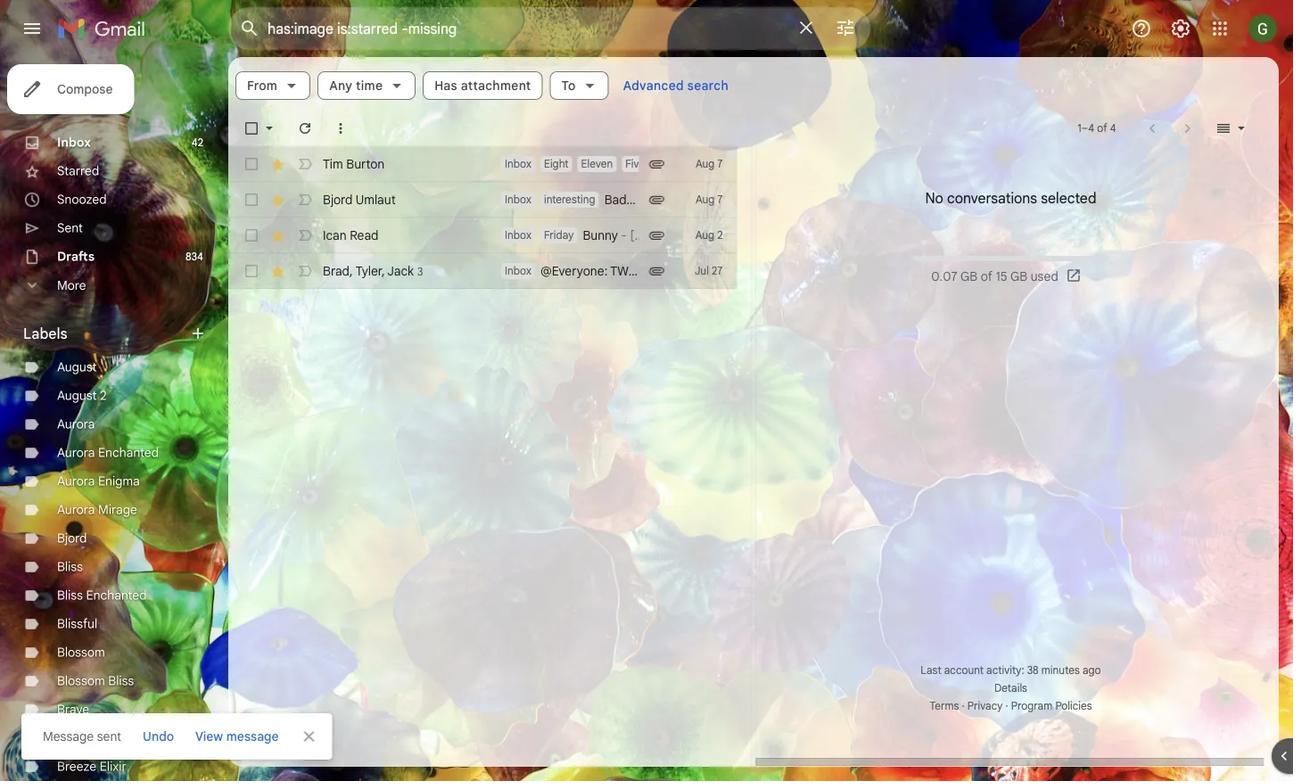Task type: describe. For each thing, give the bounding box(es) containing it.
blossom for blossom bliss
[[57, 673, 105, 689]]

labels navigation
[[0, 57, 228, 781]]

1 gb from the left
[[960, 269, 977, 284]]

tim burton row
[[228, 146, 737, 182]]

aurora for 'aurora' link
[[57, 417, 95, 432]]

blossom bliss
[[57, 673, 134, 689]]

program
[[1011, 700, 1052, 713]]

activity:
[[986, 664, 1024, 677]]

breeze elixir
[[57, 759, 126, 775]]

selected
[[1041, 189, 1096, 207]]

1 4 from the left
[[1088, 122, 1095, 135]]

blissful
[[57, 616, 97, 632]]

inbox inside inbox @everyone: two left!
[[505, 264, 531, 278]]

enigma
[[98, 474, 140, 489]]

2 · from the left
[[1005, 700, 1008, 713]]

go
[[651, 192, 666, 207]]

follow link to manage storage image
[[1065, 268, 1083, 285]]

two
[[610, 263, 638, 279]]

search mail image
[[234, 12, 266, 45]]

drafts link
[[57, 249, 95, 264]]

starred link
[[57, 163, 99, 179]]

aug for badger, go hiss
[[696, 193, 715, 206]]

hiss
[[669, 192, 691, 207]]

2 4 from the left
[[1110, 122, 1116, 135]]

friday
[[544, 229, 574, 242]]

enchanted for bliss enchanted
[[86, 588, 147, 603]]

aurora enigma link
[[57, 474, 140, 489]]

august 2
[[57, 388, 107, 404]]

badger,
[[604, 192, 648, 207]]

advanced search options image
[[828, 10, 863, 45]]

view message link
[[188, 721, 286, 753]]

search
[[687, 78, 729, 93]]

details link
[[994, 682, 1027, 695]]

0 vertical spatial of
[[1097, 122, 1107, 135]]

not important switch for tim
[[296, 155, 314, 173]]

snoozed
[[57, 192, 107, 207]]

from
[[247, 78, 278, 93]]

0.07
[[931, 269, 957, 284]]

snoozed link
[[57, 192, 107, 207]]

eleven
[[581, 157, 613, 171]]

to
[[561, 78, 576, 93]]

Search mail text field
[[268, 20, 785, 37]]

left!
[[641, 263, 673, 279]]

advanced search button
[[616, 70, 736, 102]]

38
[[1027, 664, 1038, 677]]

aug inside the tim burton row
[[696, 157, 715, 171]]

account
[[944, 664, 983, 677]]

badger, go hiss
[[604, 192, 691, 207]]

has attachment image
[[648, 227, 666, 244]]

burton
[[346, 156, 385, 172]]

blossom link
[[57, 645, 105, 660]]

2 for august 2
[[100, 388, 107, 404]]

blossom bliss link
[[57, 673, 134, 689]]

has attachment button
[[423, 71, 543, 100]]

inbox inside the labels navigation
[[57, 135, 91, 150]]

aurora mirage link
[[57, 502, 137, 518]]

sent link
[[57, 220, 83, 236]]

inbox for friday
[[505, 229, 531, 242]]

undo
[[143, 729, 174, 744]]

0.07 gb of 15 gb used
[[931, 269, 1058, 284]]

compose button
[[7, 64, 134, 114]]

2 vertical spatial bliss
[[108, 673, 134, 689]]

inbox @everyone: two left!
[[505, 263, 673, 279]]

brave link
[[57, 702, 89, 718]]

2 gb from the left
[[1010, 269, 1027, 284]]

15
[[995, 269, 1007, 284]]

bunny
[[583, 227, 618, 243]]

7 for bjord umlaut
[[717, 193, 723, 206]]

bliss link
[[57, 559, 83, 575]]

42
[[191, 136, 203, 149]]

tim
[[323, 156, 343, 172]]

aug for bunny
[[695, 229, 714, 242]]

row containing bjord umlaut
[[228, 182, 737, 218]]

aurora link
[[57, 417, 95, 432]]

last account activity: 38 minutes ago details terms · privacy · program policies
[[920, 664, 1101, 713]]

from button
[[235, 71, 311, 100]]

aurora for aurora enchanted
[[57, 445, 95, 461]]

no conversations selected
[[925, 189, 1096, 207]]

breeze bubbles
[[57, 730, 145, 746]]

more button
[[0, 271, 214, 300]]

breeze for breeze elixir
[[57, 759, 96, 775]]

@everyone:
[[540, 263, 608, 279]]

program policies link
[[1011, 700, 1092, 713]]

conversations
[[947, 189, 1037, 207]]

undo alert
[[136, 721, 181, 753]]

aurora for aurora mirage
[[57, 502, 95, 518]]

bunny -
[[583, 227, 630, 243]]

2 , from the left
[[382, 263, 385, 278]]

bjord for the bjord 'link'
[[57, 531, 87, 546]]

has
[[435, 78, 457, 93]]

terms
[[929, 700, 959, 713]]

labels heading
[[23, 325, 189, 342]]

any
[[329, 78, 352, 93]]

support image
[[1131, 18, 1152, 39]]

blissful link
[[57, 616, 97, 632]]

has attachment
[[435, 78, 531, 93]]

mirage
[[98, 502, 137, 518]]

aug 7 for umlaut
[[696, 193, 723, 206]]

advanced
[[623, 78, 684, 93]]

tyler
[[356, 263, 382, 278]]

1 vertical spatial of
[[980, 269, 992, 284]]

7 for tim burton
[[717, 157, 723, 171]]

sent
[[57, 220, 83, 236]]

more image
[[332, 120, 350, 137]]

–
[[1082, 122, 1088, 135]]



Task type: locate. For each thing, give the bounding box(es) containing it.
no conversations selected main content
[[228, 57, 1279, 767]]

settings image
[[1170, 18, 1192, 39]]

drafts
[[57, 249, 95, 264]]

minutes
[[1041, 664, 1080, 677]]

0 horizontal spatial ,
[[350, 263, 353, 278]]

1 blossom from the top
[[57, 645, 105, 660]]

aurora up the bjord 'link'
[[57, 502, 95, 518]]

main menu image
[[21, 18, 43, 39]]

blossom down blissful
[[57, 645, 105, 660]]

not important switch
[[296, 155, 314, 173], [296, 191, 314, 209], [296, 227, 314, 244], [296, 262, 314, 280]]

0 horizontal spatial gb
[[960, 269, 977, 284]]

0 horizontal spatial 2
[[100, 388, 107, 404]]

read
[[350, 227, 379, 243]]

2 aurora from the top
[[57, 445, 95, 461]]

0 vertical spatial aug 7
[[696, 157, 723, 171]]

2 aug from the top
[[696, 193, 715, 206]]

1 vertical spatial 7
[[717, 193, 723, 206]]

five
[[625, 157, 645, 171]]

august for august 2
[[57, 388, 97, 404]]

0 vertical spatial 7
[[717, 157, 723, 171]]

0 vertical spatial breeze
[[57, 730, 96, 746]]

any time
[[329, 78, 383, 93]]

of left 15
[[980, 269, 992, 284]]

1 vertical spatial 2
[[100, 388, 107, 404]]

bubbles
[[100, 730, 145, 746]]

bjord up ican
[[323, 192, 353, 207]]

not important switch for ican
[[296, 227, 314, 244]]

aug 7 for burton
[[696, 157, 723, 171]]

None checkbox
[[243, 120, 260, 137]]

1 aurora from the top
[[57, 417, 95, 432]]

row
[[228, 182, 737, 218], [228, 218, 737, 253], [228, 253, 737, 289]]

0 vertical spatial enchanted
[[98, 445, 159, 461]]

0 vertical spatial blossom
[[57, 645, 105, 660]]

not important switch left tim
[[296, 155, 314, 173]]

eight
[[544, 157, 569, 171]]

2
[[717, 229, 723, 242], [100, 388, 107, 404]]

aug 7 right hiss
[[696, 193, 723, 206]]

0 vertical spatial 2
[[717, 229, 723, 242]]

message
[[226, 729, 279, 744]]

4 right the –
[[1110, 122, 1116, 135]]

august up the august 2
[[57, 359, 97, 375]]

tim burton
[[323, 156, 385, 172]]

1 vertical spatial aug
[[696, 193, 715, 206]]

1 august from the top
[[57, 359, 97, 375]]

4 right 1
[[1088, 122, 1095, 135]]

0 horizontal spatial 4
[[1088, 122, 1095, 135]]

elixir
[[100, 759, 126, 775]]

0 horizontal spatial ·
[[961, 700, 964, 713]]

1 vertical spatial bjord
[[57, 531, 87, 546]]

27
[[712, 264, 723, 278]]

inbox down the tim burton row
[[505, 193, 531, 206]]

ican read
[[323, 227, 379, 243]]

jack
[[387, 263, 414, 278]]

1 7 from the top
[[717, 157, 723, 171]]

breeze down brave
[[57, 730, 96, 746]]

834
[[186, 250, 203, 264]]

0 vertical spatial august
[[57, 359, 97, 375]]

breeze elixir link
[[57, 759, 126, 775]]

view
[[195, 729, 223, 744]]

gmail image
[[57, 11, 154, 46]]

enchanted for aurora enchanted
[[98, 445, 159, 461]]

bjord up the bliss link
[[57, 531, 87, 546]]

compose
[[57, 81, 113, 97]]

gb
[[960, 269, 977, 284], [1010, 269, 1027, 284]]

1 vertical spatial bliss
[[57, 588, 83, 603]]

brad , tyler , jack 3
[[323, 263, 423, 278]]

blossom down blossom link
[[57, 673, 105, 689]]

row containing brad
[[228, 253, 737, 289]]

4 not important switch from the top
[[296, 262, 314, 280]]

-
[[621, 227, 627, 243]]

4 aurora from the top
[[57, 502, 95, 518]]

details
[[994, 682, 1027, 695]]

enchanted
[[98, 445, 159, 461], [86, 588, 147, 603]]

None search field
[[228, 7, 870, 50]]

ican
[[323, 227, 347, 243]]

· right terms
[[961, 700, 964, 713]]

1 vertical spatial enchanted
[[86, 588, 147, 603]]

advanced search
[[623, 78, 729, 93]]

0 horizontal spatial of
[[980, 269, 992, 284]]

1 horizontal spatial ·
[[1005, 700, 1008, 713]]

row containing ican read
[[228, 218, 737, 253]]

,
[[350, 263, 353, 278], [382, 263, 385, 278]]

2 aug 7 from the top
[[696, 193, 723, 206]]

aurora down 'aurora' link
[[57, 445, 95, 461]]

1 horizontal spatial 2
[[717, 229, 723, 242]]

2 for aug 2
[[717, 229, 723, 242]]

alert
[[21, 41, 1265, 760]]

1 breeze from the top
[[57, 730, 96, 746]]

1
[[1078, 122, 1082, 135]]

bliss for bliss enchanted
[[57, 588, 83, 603]]

·
[[961, 700, 964, 713], [1005, 700, 1008, 713]]

bjord inside the 'no conversations selected' main content
[[323, 192, 353, 207]]

time
[[356, 78, 383, 93]]

bliss
[[57, 559, 83, 575], [57, 588, 83, 603], [108, 673, 134, 689]]

, left tyler
[[350, 263, 353, 278]]

breeze down message sent
[[57, 759, 96, 775]]

2 not important switch from the top
[[296, 191, 314, 209]]

inbox left eight
[[505, 157, 531, 171]]

1 · from the left
[[961, 700, 964, 713]]

view message
[[195, 729, 279, 744]]

, left jack at the top
[[382, 263, 385, 278]]

3 not important switch from the top
[[296, 227, 314, 244]]

any time button
[[318, 71, 416, 100]]

2 has attachment image from the top
[[648, 191, 666, 209]]

message
[[43, 729, 94, 744]]

policies
[[1055, 700, 1092, 713]]

row down the tim burton row
[[228, 218, 737, 253]]

2 vertical spatial aug
[[695, 229, 714, 242]]

breeze bubbles link
[[57, 730, 145, 746]]

brad
[[323, 263, 350, 278]]

1 vertical spatial breeze
[[57, 759, 96, 775]]

inbox
[[57, 135, 91, 150], [505, 157, 531, 171], [505, 193, 531, 206], [505, 229, 531, 242], [505, 264, 531, 278]]

not important switch inside the tim burton row
[[296, 155, 314, 173]]

not important switch left ican
[[296, 227, 314, 244]]

2 blossom from the top
[[57, 673, 105, 689]]

0 horizontal spatial bjord
[[57, 531, 87, 546]]

aug right hiss
[[696, 193, 715, 206]]

aurora down the august 2
[[57, 417, 95, 432]]

inbox left @everyone:
[[505, 264, 531, 278]]

· down details
[[1005, 700, 1008, 713]]

inbox left friday
[[505, 229, 531, 242]]

aug 2
[[695, 229, 723, 242]]

1 – 4 of 4
[[1078, 122, 1116, 135]]

0 vertical spatial bjord
[[323, 192, 353, 207]]

1 row from the top
[[228, 182, 737, 218]]

has attachment image for badger, go hiss
[[648, 191, 666, 209]]

aurora up aurora mirage
[[57, 474, 95, 489]]

aug right 'five' at the left of page
[[696, 157, 715, 171]]

attachment
[[461, 78, 531, 93]]

not important switch for bjord
[[296, 191, 314, 209]]

aurora enchanted link
[[57, 445, 159, 461]]

aug 7 up 'aug 2'
[[696, 157, 723, 171]]

1 vertical spatial blossom
[[57, 673, 105, 689]]

0 vertical spatial aug
[[696, 157, 715, 171]]

0 vertical spatial has attachment image
[[648, 155, 666, 173]]

row down friday
[[228, 253, 737, 289]]

2 inside the 'no conversations selected' main content
[[717, 229, 723, 242]]

row down eight
[[228, 182, 737, 218]]

2 vertical spatial has attachment image
[[648, 262, 666, 280]]

1 aug from the top
[[696, 157, 715, 171]]

2 row from the top
[[228, 218, 737, 253]]

clear search image
[[788, 10, 824, 45]]

to button
[[550, 71, 609, 100]]

has attachment image right two
[[648, 262, 666, 280]]

aurora enigma
[[57, 474, 140, 489]]

1 vertical spatial august
[[57, 388, 97, 404]]

refresh image
[[296, 120, 314, 137]]

1 horizontal spatial ,
[[382, 263, 385, 278]]

1 vertical spatial has attachment image
[[648, 191, 666, 209]]

used
[[1030, 269, 1058, 284]]

starred
[[57, 163, 99, 179]]

inbox for interesting
[[505, 193, 531, 206]]

1 horizontal spatial 4
[[1110, 122, 1116, 135]]

not important switch left the bjord umlaut
[[296, 191, 314, 209]]

inbox inside the tim burton row
[[505, 157, 531, 171]]

umlaut
[[356, 192, 396, 207]]

1 has attachment image from the top
[[648, 155, 666, 173]]

7 inside the tim burton row
[[717, 157, 723, 171]]

aug up "jul"
[[695, 229, 714, 242]]

breeze
[[57, 730, 96, 746], [57, 759, 96, 775]]

2 august from the top
[[57, 388, 97, 404]]

alert containing message sent
[[21, 41, 1265, 760]]

bjord for bjord umlaut
[[323, 192, 353, 207]]

last
[[920, 664, 941, 677]]

inbox link
[[57, 135, 91, 150]]

not important switch left brad
[[296, 262, 314, 280]]

toggle split pane mode image
[[1215, 120, 1233, 137]]

gb right 15
[[1010, 269, 1027, 284]]

none checkbox inside the 'no conversations selected' main content
[[243, 120, 260, 137]]

no
[[925, 189, 943, 207]]

aurora for aurora enigma
[[57, 474, 95, 489]]

1 aug 7 from the top
[[696, 157, 723, 171]]

bliss enchanted link
[[57, 588, 147, 603]]

3
[[417, 265, 423, 278]]

inbox for eight
[[505, 157, 531, 171]]

0 vertical spatial bliss
[[57, 559, 83, 575]]

inbox up "starred"
[[57, 135, 91, 150]]

blossom
[[57, 645, 105, 660], [57, 673, 105, 689]]

aurora mirage
[[57, 502, 137, 518]]

august 2 link
[[57, 388, 107, 404]]

bjord inside the labels navigation
[[57, 531, 87, 546]]

blossom for blossom link
[[57, 645, 105, 660]]

7
[[717, 157, 723, 171], [717, 193, 723, 206]]

ago
[[1082, 664, 1101, 677]]

1 horizontal spatial gb
[[1010, 269, 1027, 284]]

aug 7 inside the tim burton row
[[696, 157, 723, 171]]

1 horizontal spatial bjord
[[323, 192, 353, 207]]

enchanted up enigma
[[98, 445, 159, 461]]

jul
[[695, 264, 709, 278]]

2 inside the labels navigation
[[100, 388, 107, 404]]

1 vertical spatial aug 7
[[696, 193, 723, 206]]

2 breeze from the top
[[57, 759, 96, 775]]

breeze for breeze bubbles
[[57, 730, 96, 746]]

interesting
[[544, 193, 595, 206]]

has attachment image
[[648, 155, 666, 173], [648, 191, 666, 209], [648, 262, 666, 280]]

enchanted up blissful
[[86, 588, 147, 603]]

1 not important switch from the top
[[296, 155, 314, 173]]

august for august link
[[57, 359, 97, 375]]

2 7 from the top
[[717, 193, 723, 206]]

3 row from the top
[[228, 253, 737, 289]]

august down august link
[[57, 388, 97, 404]]

of
[[1097, 122, 1107, 135], [980, 269, 992, 284]]

1 , from the left
[[350, 263, 353, 278]]

bliss enchanted
[[57, 588, 147, 603]]

of right the –
[[1097, 122, 1107, 135]]

jul 27
[[695, 264, 723, 278]]

has attachment image for @everyone: two left!
[[648, 262, 666, 280]]

bjord link
[[57, 531, 87, 546]]

terms link
[[929, 700, 959, 713]]

bjord umlaut
[[323, 192, 396, 207]]

gb right 0.07
[[960, 269, 977, 284]]

has attachment image inside the tim burton row
[[648, 155, 666, 173]]

1 horizontal spatial of
[[1097, 122, 1107, 135]]

3 has attachment image from the top
[[648, 262, 666, 280]]

3 aug from the top
[[695, 229, 714, 242]]

has attachment image right 'five' at the left of page
[[648, 155, 666, 173]]

aug 7
[[696, 157, 723, 171], [696, 193, 723, 206]]

3 aurora from the top
[[57, 474, 95, 489]]

bliss for the bliss link
[[57, 559, 83, 575]]

has attachment image left hiss
[[648, 191, 666, 209]]



Task type: vqa. For each thing, say whether or not it's contained in the screenshot.
1st '4' from right
yes



